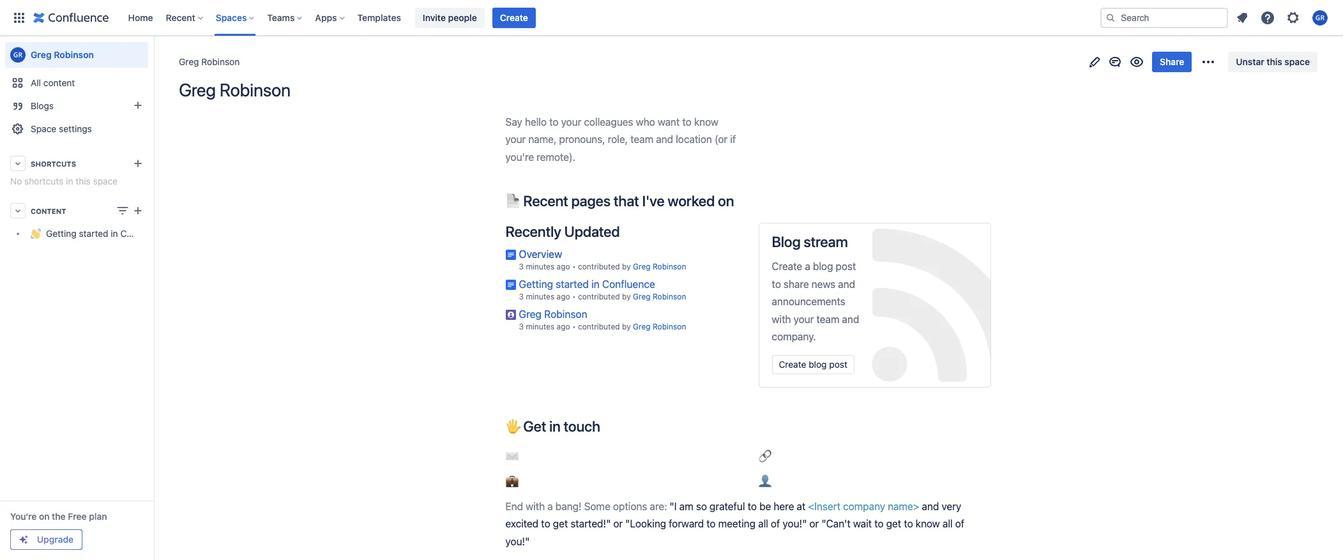 Task type: vqa. For each thing, say whether or not it's contained in the screenshot.
"contributed" within the GETTING STARTED IN CONFLUENCE 3 MINUTES AGO • CONTRIBUTED BY GREG ROBINSON
yes



Task type: locate. For each thing, give the bounding box(es) containing it.
1 vertical spatial ago
[[557, 292, 570, 302]]

of down here at the bottom right of the page
[[771, 518, 781, 530]]

or down the "<insert"
[[810, 518, 819, 530]]

getting
[[46, 228, 77, 239], [519, 279, 553, 290]]

robinson inside space element
[[54, 49, 94, 60]]

1 horizontal spatial all
[[943, 518, 953, 530]]

create down company.
[[779, 359, 807, 370]]

getting for getting started in confluence 3 minutes ago • contributed by greg robinson
[[519, 279, 553, 290]]

all down very
[[943, 518, 953, 530]]

greg inside space element
[[31, 49, 52, 60]]

1 or from the left
[[614, 518, 623, 530]]

started inside getting started in confluence 3 minutes ago • contributed by greg robinson
[[556, 279, 589, 290]]

0 horizontal spatial your
[[506, 134, 526, 145]]

1 horizontal spatial this
[[1267, 56, 1283, 67]]

more actions image
[[1202, 54, 1217, 70]]

1 vertical spatial recent
[[523, 193, 569, 210]]

0 vertical spatial post
[[836, 261, 857, 272]]

0 horizontal spatial all
[[759, 518, 769, 530]]

in down overview 3 minutes ago • contributed by greg robinson
[[592, 279, 600, 290]]

create
[[500, 12, 528, 23], [772, 261, 803, 272], [779, 359, 807, 370]]

team down announcements
[[817, 313, 840, 325]]

this down shortcuts dropdown button
[[76, 176, 91, 187]]

create inside global element
[[500, 12, 528, 23]]

to
[[550, 116, 559, 128], [683, 116, 692, 128], [772, 278, 781, 290], [748, 501, 757, 512], [541, 518, 551, 530], [707, 518, 716, 530], [875, 518, 884, 530], [904, 518, 914, 530]]

create for create blog post
[[779, 359, 807, 370]]

2 vertical spatial by
[[622, 322, 631, 332]]

1 horizontal spatial on
[[718, 193, 734, 210]]

news
[[812, 278, 836, 290]]

recent
[[166, 12, 195, 23], [523, 193, 569, 210]]

1 vertical spatial started
[[556, 279, 589, 290]]

1 vertical spatial team
[[817, 313, 840, 325]]

to right "excited"
[[541, 518, 551, 530]]

blog
[[813, 261, 834, 272], [809, 359, 827, 370]]

ago down getting started in confluence 3 minutes ago • contributed by greg robinson
[[557, 322, 570, 332]]

no shortcuts in this space
[[10, 176, 118, 187]]

0 horizontal spatial with
[[526, 501, 545, 512]]

and down announcements
[[843, 313, 860, 325]]

a up the share
[[805, 261, 811, 272]]

you're on the free plan
[[10, 511, 107, 522]]

0 horizontal spatial getting
[[46, 228, 77, 239]]

1 vertical spatial contributed
[[578, 292, 620, 302]]

2 • from the top
[[573, 292, 576, 302]]

0 vertical spatial space
[[1285, 56, 1311, 67]]

or down options
[[614, 518, 623, 530]]

•
[[573, 262, 576, 272], [573, 292, 576, 302], [573, 322, 576, 332]]

0 vertical spatial contributed
[[578, 262, 620, 272]]

contributed up getting started in confluence 3 minutes ago • contributed by greg robinson
[[578, 262, 620, 272]]

confluence inside getting started in confluence 3 minutes ago • contributed by greg robinson
[[603, 279, 656, 290]]

know up location
[[695, 116, 719, 128]]

your down announcements
[[794, 313, 814, 325]]

in down shortcuts dropdown button
[[66, 176, 73, 187]]

blog inside create a blog post to share news and announcements with your team and company.
[[813, 261, 834, 272]]

grateful
[[710, 501, 745, 512]]

greg right create a blog image
[[179, 79, 216, 100]]

1 vertical spatial getting started in confluence link
[[519, 279, 656, 290]]

0 horizontal spatial confluence
[[120, 228, 168, 239]]

to right want
[[683, 116, 692, 128]]

0 vertical spatial create
[[500, 12, 528, 23]]

started inside space element
[[79, 228, 108, 239]]

by inside the greg robinson 3 minutes ago • contributed by greg robinson
[[622, 322, 631, 332]]

"looking
[[626, 518, 667, 530]]

1 horizontal spatial a
[[805, 261, 811, 272]]

3 inside the greg robinson 3 minutes ago • contributed by greg robinson
[[519, 322, 524, 332]]

• inside overview 3 minutes ago • contributed by greg robinson
[[573, 262, 576, 272]]

in inside getting started in confluence 3 minutes ago • contributed by greg robinson
[[592, 279, 600, 290]]

0 horizontal spatial team
[[631, 134, 654, 145]]

worked
[[668, 193, 715, 210]]

1 horizontal spatial recent
[[523, 193, 569, 210]]

get
[[523, 418, 547, 435]]

1 ago from the top
[[557, 262, 570, 272]]

space settings
[[31, 123, 92, 134]]

content
[[43, 77, 75, 88]]

1 horizontal spatial confluence
[[603, 279, 656, 290]]

0 vertical spatial on
[[718, 193, 734, 210]]

• inside the greg robinson 3 minutes ago • contributed by greg robinson
[[573, 322, 576, 332]]

1 horizontal spatial started
[[556, 279, 589, 290]]

location
[[676, 134, 712, 145]]

this inside space element
[[76, 176, 91, 187]]

create inside create a blog post to share news and announcements with your team and company.
[[772, 261, 803, 272]]

you!" down at
[[783, 518, 807, 530]]

apps
[[315, 12, 337, 23]]

2 horizontal spatial your
[[794, 313, 814, 325]]

robinson
[[54, 49, 94, 60], [201, 56, 240, 67], [220, 79, 291, 100], [653, 262, 687, 272], [653, 292, 687, 302], [545, 309, 588, 320], [653, 322, 687, 332]]

greg right collapse sidebar icon
[[179, 56, 199, 67]]

blog inside button
[[809, 359, 827, 370]]

your up pronouns,
[[561, 116, 582, 128]]

contributed
[[578, 262, 620, 272], [578, 292, 620, 302], [578, 322, 620, 332]]

in
[[66, 176, 73, 187], [111, 228, 118, 239], [592, 279, 600, 290], [550, 418, 561, 435]]

1 vertical spatial •
[[573, 292, 576, 302]]

want
[[658, 116, 680, 128]]

by
[[622, 262, 631, 272], [622, 292, 631, 302], [622, 322, 631, 332]]

content
[[31, 207, 66, 215]]

you!" down "excited"
[[506, 536, 530, 547]]

blog down company.
[[809, 359, 827, 370]]

1 • from the top
[[573, 262, 576, 272]]

2 vertical spatial create
[[779, 359, 807, 370]]

1 horizontal spatial you!"
[[783, 518, 807, 530]]

this right "unstar"
[[1267, 56, 1283, 67]]

1 vertical spatial by
[[622, 292, 631, 302]]

teams
[[267, 12, 295, 23]]

a
[[805, 261, 811, 272], [548, 501, 553, 512]]

1 horizontal spatial getting
[[519, 279, 553, 290]]

ago inside overview 3 minutes ago • contributed by greg robinson
[[557, 262, 570, 272]]

getting started in confluence link down overview 3 minutes ago • contributed by greg robinson
[[519, 279, 656, 290]]

copy image
[[599, 418, 615, 434]]

1 vertical spatial space
[[93, 176, 118, 187]]

and down want
[[656, 134, 674, 145]]

a left the 'bang!'
[[548, 501, 553, 512]]

on right worked on the top of the page
[[718, 193, 734, 210]]

invite people
[[423, 12, 477, 23]]

greg down overview
[[519, 309, 542, 320]]

by up the greg robinson 3 minutes ago • contributed by greg robinson
[[622, 292, 631, 302]]

recent up recently
[[523, 193, 569, 210]]

free
[[68, 511, 87, 522]]

space down settings icon
[[1285, 56, 1311, 67]]

3 by from the top
[[622, 322, 631, 332]]

2 ago from the top
[[557, 292, 570, 302]]

0 vertical spatial confluence
[[120, 228, 168, 239]]

ago inside the greg robinson 3 minutes ago • contributed by greg robinson
[[557, 322, 570, 332]]

or
[[614, 518, 623, 530], [810, 518, 819, 530]]

1 vertical spatial this
[[76, 176, 91, 187]]

2 vertical spatial your
[[794, 313, 814, 325]]

1 minutes from the top
[[526, 262, 555, 272]]

greg up the greg robinson 3 minutes ago • contributed by greg robinson
[[633, 292, 651, 302]]

robinson inside getting started in confluence 3 minutes ago • contributed by greg robinson
[[653, 292, 687, 302]]

0 horizontal spatial this
[[76, 176, 91, 187]]

with right end
[[526, 501, 545, 512]]

2 by from the top
[[622, 292, 631, 302]]

1 horizontal spatial team
[[817, 313, 840, 325]]

0 vertical spatial this
[[1267, 56, 1283, 67]]

create for create
[[500, 12, 528, 23]]

getting started in confluence link down change view image at the top left
[[5, 222, 168, 245]]

confluence for getting started in confluence
[[120, 228, 168, 239]]

your inside create a blog post to share news and announcements with your team and company.
[[794, 313, 814, 325]]

0 vertical spatial recent
[[166, 12, 195, 23]]

recent inside popup button
[[166, 12, 195, 23]]

confluence down create a page image
[[120, 228, 168, 239]]

1 vertical spatial 3
[[519, 292, 524, 302]]

1 vertical spatial on
[[39, 511, 50, 522]]

robinson inside overview 3 minutes ago • contributed by greg robinson
[[653, 262, 687, 272]]

1 vertical spatial post
[[830, 359, 848, 370]]

by up getting started in confluence 3 minutes ago • contributed by greg robinson
[[622, 262, 631, 272]]

shortcuts
[[31, 159, 76, 168]]

unstar this space
[[1237, 56, 1311, 67]]

getting inside space element
[[46, 228, 77, 239]]

getting for getting started in confluence
[[46, 228, 77, 239]]

0 vertical spatial 3
[[519, 262, 524, 272]]

your down say on the left of the page
[[506, 134, 526, 145]]

started down overview 3 minutes ago • contributed by greg robinson
[[556, 279, 589, 290]]

getting inside getting started in confluence 3 minutes ago • contributed by greg robinson
[[519, 279, 553, 290]]

1 by from the top
[[622, 262, 631, 272]]

getting down overview
[[519, 279, 553, 290]]

unstar
[[1237, 56, 1265, 67]]

3 contributed from the top
[[578, 322, 620, 332]]

templates
[[358, 12, 401, 23]]

in inside getting started in confluence link
[[111, 228, 118, 239]]

👤
[[759, 476, 774, 487]]

0 vertical spatial blog
[[813, 261, 834, 272]]

team down who
[[631, 134, 654, 145]]

recent right the home at left
[[166, 12, 195, 23]]

greg up getting started in confluence 3 minutes ago • contributed by greg robinson
[[633, 262, 651, 272]]

"can't
[[822, 518, 851, 530]]

0 horizontal spatial or
[[614, 518, 623, 530]]

to left the share
[[772, 278, 781, 290]]

upgrade button
[[11, 530, 82, 550]]

greg robinson
[[31, 49, 94, 60], [179, 56, 240, 67], [179, 79, 291, 100]]

greg up all
[[31, 49, 52, 60]]

0 vertical spatial getting
[[46, 228, 77, 239]]

to down end with a bang! some options are: "i am so grateful to be here at <insert company name>
[[707, 518, 716, 530]]

🖐
[[506, 418, 520, 435]]

in down change view image at the top left
[[111, 228, 118, 239]]

• down getting started in confluence 3 minutes ago • contributed by greg robinson
[[573, 322, 576, 332]]

know
[[695, 116, 719, 128], [916, 518, 941, 530]]

0 vertical spatial started
[[79, 228, 108, 239]]

0 vertical spatial getting started in confluence link
[[5, 222, 168, 245]]

0 horizontal spatial a
[[548, 501, 553, 512]]

getting started in confluence
[[46, 228, 168, 239]]

colleagues
[[584, 116, 634, 128]]

1 horizontal spatial of
[[956, 518, 965, 530]]

and left very
[[922, 501, 940, 512]]

2 vertical spatial contributed
[[578, 322, 620, 332]]

2 minutes from the top
[[526, 292, 555, 302]]

create blog post
[[779, 359, 848, 370]]

1 vertical spatial getting
[[519, 279, 553, 290]]

blog up news in the right of the page
[[813, 261, 834, 272]]

3 ago from the top
[[557, 322, 570, 332]]

1 vertical spatial with
[[526, 501, 545, 512]]

1 horizontal spatial your
[[561, 116, 582, 128]]

team inside create a blog post to share news and announcements with your team and company.
[[817, 313, 840, 325]]

post inside create a blog post to share news and announcements with your team and company.
[[836, 261, 857, 272]]

teams button
[[264, 7, 308, 28]]

Search field
[[1101, 7, 1229, 28]]

1 3 from the top
[[519, 262, 524, 272]]

1 horizontal spatial or
[[810, 518, 819, 530]]

bang!
[[556, 501, 582, 512]]

0 vertical spatial minutes
[[526, 262, 555, 272]]

name>
[[888, 501, 920, 512]]

0 horizontal spatial space
[[93, 176, 118, 187]]

1 vertical spatial your
[[506, 134, 526, 145]]

2 3 from the top
[[519, 292, 524, 302]]

0 vertical spatial by
[[622, 262, 631, 272]]

create inside button
[[779, 359, 807, 370]]

create up the share
[[772, 261, 803, 272]]

started down content dropdown button
[[79, 228, 108, 239]]

0 vertical spatial your
[[561, 116, 582, 128]]

3 • from the top
[[573, 322, 576, 332]]

0 vertical spatial •
[[573, 262, 576, 272]]

3 3 from the top
[[519, 322, 524, 332]]

2 vertical spatial ago
[[557, 322, 570, 332]]

banner
[[0, 0, 1344, 36]]

3 minutes from the top
[[526, 322, 555, 332]]

0 horizontal spatial of
[[771, 518, 781, 530]]

started for getting started in confluence 3 minutes ago • contributed by greg robinson
[[556, 279, 589, 290]]

space down shortcuts dropdown button
[[93, 176, 118, 187]]

in for no shortcuts in this space
[[66, 176, 73, 187]]

get down name>
[[887, 518, 902, 530]]

with inside create a blog post to share news and announcements with your team and company.
[[772, 313, 791, 325]]

ago up the greg robinson 3 minutes ago • contributed by greg robinson
[[557, 292, 570, 302]]

all content
[[31, 77, 75, 88]]

in right get
[[550, 418, 561, 435]]

2 contributed from the top
[[578, 292, 620, 302]]

start watching image
[[1130, 54, 1145, 70]]

1 vertical spatial confluence
[[603, 279, 656, 290]]

create a page image
[[130, 203, 146, 219]]

some
[[584, 501, 611, 512]]

0 horizontal spatial you!"
[[506, 536, 530, 547]]

1 vertical spatial create
[[772, 261, 803, 272]]

post
[[836, 261, 857, 272], [830, 359, 848, 370]]

0 vertical spatial team
[[631, 134, 654, 145]]

0 horizontal spatial on
[[39, 511, 50, 522]]

of down very
[[956, 518, 965, 530]]

options
[[613, 501, 648, 512]]

i've
[[643, 193, 665, 210]]

0 horizontal spatial recent
[[166, 12, 195, 23]]

ago down overview
[[557, 262, 570, 272]]

1 horizontal spatial know
[[916, 518, 941, 530]]

and right news in the right of the page
[[839, 278, 856, 290]]

1 vertical spatial blog
[[809, 359, 827, 370]]

3
[[519, 262, 524, 272], [519, 292, 524, 302], [519, 322, 524, 332]]

0 vertical spatial ago
[[557, 262, 570, 272]]

share
[[784, 278, 809, 290]]

started
[[79, 228, 108, 239], [556, 279, 589, 290]]

templates link
[[354, 7, 405, 28]]

1 vertical spatial know
[[916, 518, 941, 530]]

who
[[636, 116, 655, 128]]

0 horizontal spatial started
[[79, 228, 108, 239]]

by inside overview 3 minutes ago • contributed by greg robinson
[[622, 262, 631, 272]]

know down name>
[[916, 518, 941, 530]]

get down the 'bang!'
[[553, 518, 568, 530]]

confluence inside space element
[[120, 228, 168, 239]]

1 horizontal spatial with
[[772, 313, 791, 325]]

1 contributed from the top
[[578, 262, 620, 272]]

confluence image
[[33, 10, 109, 25], [33, 10, 109, 25]]

all
[[759, 518, 769, 530], [943, 518, 953, 530]]

all down be
[[759, 518, 769, 530]]

2 vertical spatial •
[[573, 322, 576, 332]]

1 horizontal spatial space
[[1285, 56, 1311, 67]]

1 horizontal spatial getting started in confluence link
[[519, 279, 656, 290]]

banner containing home
[[0, 0, 1344, 36]]

invite
[[423, 12, 446, 23]]

3 inside overview 3 minutes ago • contributed by greg robinson
[[519, 262, 524, 272]]

0 vertical spatial know
[[695, 116, 719, 128]]

global element
[[8, 0, 1099, 35]]

of
[[771, 518, 781, 530], [956, 518, 965, 530]]

apps button
[[311, 7, 350, 28]]

hello
[[525, 116, 547, 128]]

confluence
[[120, 228, 168, 239], [603, 279, 656, 290]]

on inside space element
[[39, 511, 50, 522]]

with up company.
[[772, 313, 791, 325]]

you!"
[[783, 518, 807, 530], [506, 536, 530, 547]]

• up the greg robinson 3 minutes ago • contributed by greg robinson
[[573, 292, 576, 302]]

to right wait
[[875, 518, 884, 530]]

recently
[[506, 223, 562, 240]]

0 horizontal spatial get
[[553, 518, 568, 530]]

started!"
[[571, 518, 611, 530]]

your
[[561, 116, 582, 128], [506, 134, 526, 145], [794, 313, 814, 325]]

contributed down getting started in confluence 3 minutes ago • contributed by greg robinson
[[578, 322, 620, 332]]

contributed up the greg robinson 3 minutes ago • contributed by greg robinson
[[578, 292, 620, 302]]

1 of from the left
[[771, 518, 781, 530]]

getting down content
[[46, 228, 77, 239]]

0 horizontal spatial know
[[695, 116, 719, 128]]

0 vertical spatial a
[[805, 261, 811, 272]]

company.
[[772, 331, 816, 343]]

confluence down overview 3 minutes ago • contributed by greg robinson
[[603, 279, 656, 290]]

1 horizontal spatial get
[[887, 518, 902, 530]]

0 vertical spatial with
[[772, 313, 791, 325]]

0 horizontal spatial getting started in confluence link
[[5, 222, 168, 245]]

end with a bang! some options are: "i am so grateful to be here at <insert company name>
[[506, 501, 920, 512]]

on left the
[[39, 511, 50, 522]]

announcements
[[772, 296, 846, 307]]

create a blog post to share news and announcements with your team and company.
[[772, 261, 860, 343]]

create right people at top left
[[500, 12, 528, 23]]

by down getting started in confluence 3 minutes ago • contributed by greg robinson
[[622, 322, 631, 332]]

2 vertical spatial minutes
[[526, 322, 555, 332]]

1 vertical spatial minutes
[[526, 292, 555, 302]]

1 vertical spatial you!"
[[506, 536, 530, 547]]

2 vertical spatial 3
[[519, 322, 524, 332]]

• up getting started in confluence 3 minutes ago • contributed by greg robinson
[[573, 262, 576, 272]]



Task type: describe. For each thing, give the bounding box(es) containing it.
space element
[[0, 36, 168, 560]]

here
[[774, 501, 795, 512]]

wait
[[854, 518, 872, 530]]

settings icon image
[[1286, 10, 1302, 25]]

help icon image
[[1261, 10, 1276, 25]]

getting started in confluence 3 minutes ago • contributed by greg robinson
[[519, 279, 687, 302]]

and inside the say hello to your colleagues who want to know your name, pronouns, role, team and location (or if you're remote).
[[656, 134, 674, 145]]

collapse sidebar image
[[139, 42, 167, 68]]

meeting
[[719, 518, 756, 530]]

greg robinson inside space element
[[31, 49, 94, 60]]

blogs link
[[5, 95, 148, 118]]

say hello to your colleagues who want to know your name, pronouns, role, team and location (or if you're remote).
[[506, 116, 739, 163]]

team inside the say hello to your colleagues who want to know your name, pronouns, role, team and location (or if you're remote).
[[631, 134, 654, 145]]

role,
[[608, 134, 628, 145]]

if
[[731, 134, 736, 145]]

2 get from the left
[[887, 518, 902, 530]]

create link
[[493, 7, 536, 28]]

plan
[[89, 511, 107, 522]]

"i
[[670, 501, 677, 512]]

search image
[[1106, 12, 1116, 23]]

know inside the say hello to your colleagues who want to know your name, pronouns, role, team and location (or if you're remote).
[[695, 116, 719, 128]]

2 or from the left
[[810, 518, 819, 530]]

notification icon image
[[1235, 10, 1251, 25]]

end
[[506, 501, 523, 512]]

blogs
[[31, 100, 54, 111]]

🔗
[[759, 451, 774, 462]]

in for getting started in confluence
[[111, 228, 118, 239]]

shortcuts
[[24, 176, 64, 187]]

in for getting started in confluence 3 minutes ago • contributed by greg robinson
[[592, 279, 600, 290]]

overview
[[519, 249, 562, 260]]

name,
[[529, 134, 557, 145]]

• inside getting started in confluence 3 minutes ago • contributed by greg robinson
[[573, 292, 576, 302]]

1 all from the left
[[759, 518, 769, 530]]

touch
[[564, 418, 601, 435]]

this inside button
[[1267, 56, 1283, 67]]

overview link
[[519, 249, 562, 260]]

home
[[128, 12, 153, 23]]

overview 3 minutes ago • contributed by greg robinson
[[519, 249, 687, 272]]

people
[[448, 12, 477, 23]]

to left be
[[748, 501, 757, 512]]

home link
[[124, 7, 157, 28]]

ago inside getting started in confluence 3 minutes ago • contributed by greg robinson
[[557, 292, 570, 302]]

✉️
[[506, 451, 521, 462]]

minutes inside overview 3 minutes ago • contributed by greg robinson
[[526, 262, 555, 272]]

copy image
[[733, 193, 749, 209]]

company
[[844, 501, 886, 512]]

contributed inside the greg robinson 3 minutes ago • contributed by greg robinson
[[578, 322, 620, 332]]

appswitcher icon image
[[12, 10, 27, 25]]

share
[[1161, 56, 1185, 67]]

confluence for getting started in confluence 3 minutes ago • contributed by greg robinson
[[603, 279, 656, 290]]

content button
[[5, 199, 148, 222]]

minutes inside the greg robinson 3 minutes ago • contributed by greg robinson
[[526, 322, 555, 332]]

be
[[760, 501, 772, 512]]

📄
[[506, 193, 520, 210]]

greg robinson 3 minutes ago • contributed by greg robinson
[[519, 309, 687, 332]]

no
[[10, 176, 22, 187]]

upgrade
[[37, 534, 74, 545]]

greg inside getting started in confluence 3 minutes ago • contributed by greg robinson
[[633, 292, 651, 302]]

create for create a blog post to share news and announcements with your team and company.
[[772, 261, 803, 272]]

premium image
[[19, 535, 29, 545]]

edit this page image
[[1088, 54, 1103, 70]]

share button
[[1153, 52, 1193, 72]]

(or
[[715, 134, 728, 145]]

stream
[[804, 233, 848, 250]]

by inside getting started in confluence 3 minutes ago • contributed by greg robinson
[[622, 292, 631, 302]]

greg down getting started in confluence 3 minutes ago • contributed by greg robinson
[[633, 322, 651, 332]]

<insert
[[809, 501, 841, 512]]

blog stream
[[772, 233, 848, 250]]

space
[[31, 123, 56, 134]]

your profile and preferences image
[[1313, 10, 1329, 25]]

to down name>
[[904, 518, 914, 530]]

are:
[[650, 501, 667, 512]]

pronouns,
[[559, 134, 606, 145]]

blog
[[772, 233, 801, 250]]

post inside button
[[830, 359, 848, 370]]

very
[[942, 501, 962, 512]]

💼
[[506, 476, 521, 487]]

and inside and very excited to get started!" or "looking forward to meeting all of you!" or "can't wait to get to know all of you!"
[[922, 501, 940, 512]]

contributed inside getting started in confluence 3 minutes ago • contributed by greg robinson
[[578, 292, 620, 302]]

2 of from the left
[[956, 518, 965, 530]]

know inside and very excited to get started!" or "looking forward to meeting all of you!" or "can't wait to get to know all of you!"
[[916, 518, 941, 530]]

the
[[52, 511, 66, 522]]

to inside create a blog post to share news and announcements with your team and company.
[[772, 278, 781, 290]]

invite people button
[[415, 7, 485, 28]]

in for 🖐 get in touch
[[550, 418, 561, 435]]

create blog post button
[[772, 356, 855, 375]]

all
[[31, 77, 41, 88]]

spaces
[[216, 12, 247, 23]]

you're
[[506, 151, 534, 163]]

that
[[614, 193, 639, 210]]

remote).
[[537, 151, 576, 163]]

🖐 get in touch
[[506, 418, 601, 435]]

2 all from the left
[[943, 518, 953, 530]]

change view image
[[115, 203, 130, 219]]

forward
[[669, 518, 704, 530]]

greg inside overview 3 minutes ago • contributed by greg robinson
[[633, 262, 651, 272]]

0 vertical spatial you!"
[[783, 518, 807, 530]]

settings
[[59, 123, 92, 134]]

started for getting started in confluence
[[79, 228, 108, 239]]

so
[[696, 501, 707, 512]]

pages
[[572, 193, 611, 210]]

all content link
[[5, 72, 148, 95]]

am
[[680, 501, 694, 512]]

create a blog image
[[130, 98, 146, 113]]

1 vertical spatial a
[[548, 501, 553, 512]]

updated
[[565, 223, 620, 240]]

space settings link
[[5, 118, 148, 141]]

and very excited to get started!" or "looking forward to meeting all of you!" or "can't wait to get to know all of you!"
[[506, 501, 968, 547]]

contributed inside overview 3 minutes ago • contributed by greg robinson
[[578, 262, 620, 272]]

excited
[[506, 518, 539, 530]]

1 get from the left
[[553, 518, 568, 530]]

unstar this space button
[[1229, 52, 1318, 72]]

recently updated
[[506, 223, 620, 240]]

add shortcut image
[[130, 156, 146, 171]]

at
[[797, 501, 806, 512]]

to right hello at the top of the page
[[550, 116, 559, 128]]

you're
[[10, 511, 37, 522]]

3 inside getting started in confluence 3 minutes ago • contributed by greg robinson
[[519, 292, 524, 302]]

space inside button
[[1285, 56, 1311, 67]]

minutes inside getting started in confluence 3 minutes ago • contributed by greg robinson
[[526, 292, 555, 302]]

a inside create a blog post to share news and announcements with your team and company.
[[805, 261, 811, 272]]



